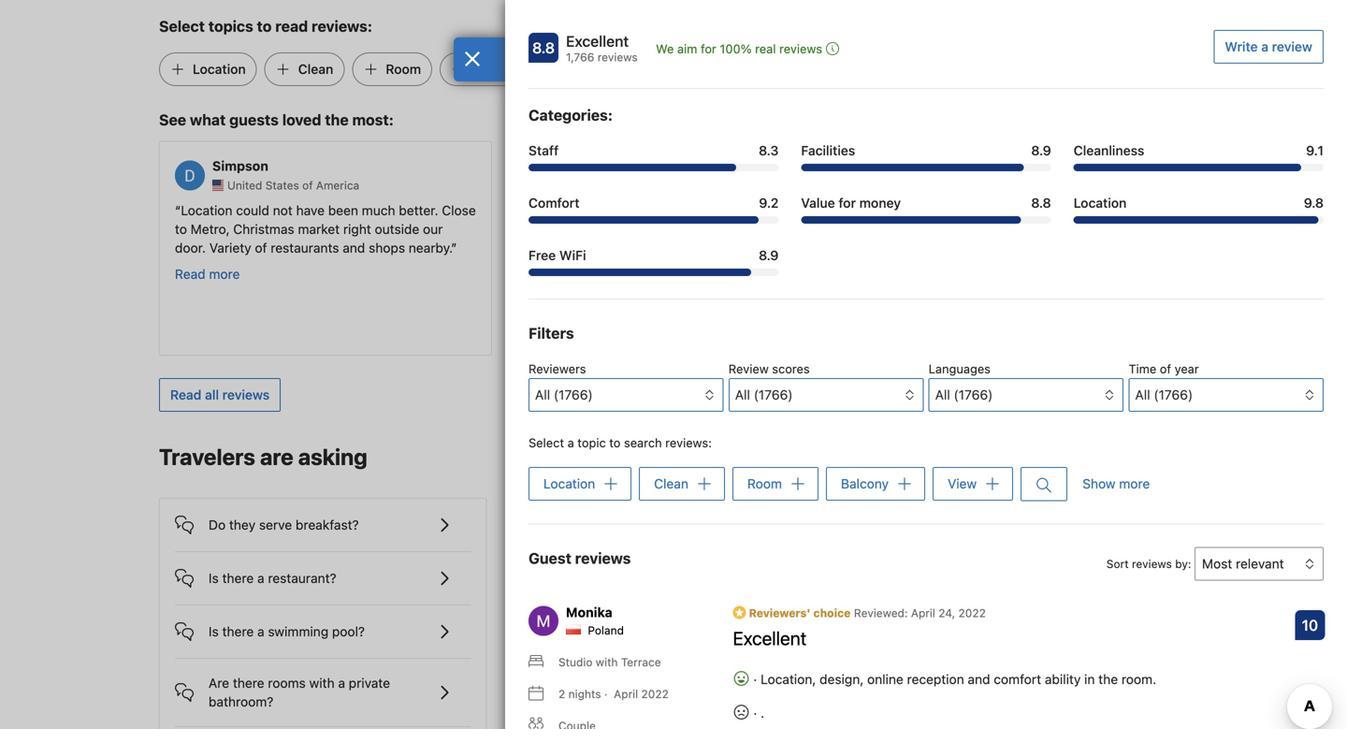 Task type: vqa. For each thing, say whether or not it's contained in the screenshot.
'all' to the bottom
yes



Task type: describe. For each thing, give the bounding box(es) containing it.
is there wi-fi? button
[[526, 659, 822, 696]]

value for money 8.8 meter
[[802, 216, 1052, 224]]

1 vertical spatial is
[[953, 259, 963, 274]]

2 nights · april 2022
[[559, 687, 669, 700]]

restaurants
[[271, 240, 339, 255]]

scores
[[773, 362, 810, 376]]

variety
[[209, 240, 252, 255]]

all (1766) button for languages
[[929, 378, 1124, 412]]

· for · .
[[754, 705, 758, 721]]

is there a swimming pool?
[[209, 624, 365, 639]]

there for are there rooms with a balcony?
[[584, 624, 615, 639]]

poland
[[588, 624, 624, 637]]

place
[[1060, 240, 1092, 255]]

write a review button
[[1214, 30, 1325, 64]]

reviews inside read all reviews 'button'
[[223, 387, 270, 402]]

1 horizontal spatial of
[[302, 179, 313, 192]]

are for are there rooms with a private bathroom?
[[209, 675, 229, 691]]

to right topic
[[610, 436, 621, 450]]

questions
[[1102, 684, 1161, 699]]

your
[[871, 277, 898, 293]]

filters
[[529, 324, 574, 342]]

0 vertical spatial is
[[1096, 240, 1106, 255]]

(1766) for review scores
[[754, 387, 793, 403]]

and up place
[[1084, 221, 1107, 237]]

on
[[709, 221, 724, 237]]

have inside " location could not have been much better. close to metro, christmas market right outside our door. variety of restaurants and shops nearby.
[[296, 203, 325, 218]]

and up sure
[[1143, 240, 1165, 255]]

and inside " clean, comfortable, spacious, great ac! and you cannot beat the location, right on wenceslaus square….building was safe and secure
[[688, 240, 710, 255]]

read for " location could not have been much better. close to metro, christmas market right outside our door. variety of restaurants and shops nearby.
[[175, 266, 206, 282]]

all for time of year
[[1136, 387, 1151, 403]]

design,
[[820, 671, 864, 687]]

square….building
[[523, 240, 628, 255]]

is for is there a restaurant?
[[209, 570, 219, 586]]

is for is there a spa?
[[559, 517, 570, 533]]

to left read
[[257, 17, 272, 35]]

america
[[316, 179, 360, 192]]

0 horizontal spatial room
[[386, 61, 421, 77]]

a left topic
[[568, 436, 575, 450]]

ability
[[1046, 671, 1081, 687]]

guests
[[230, 111, 279, 129]]

are there rooms with a private bathroom?
[[209, 675, 390, 709]]

market
[[298, 221, 340, 237]]

0 horizontal spatial april
[[614, 687, 639, 700]]

main
[[1111, 203, 1140, 218]]

location inside " location could not have been much better. close to metro, christmas market right outside our door. variety of restaurants and shops nearby.
[[181, 203, 233, 218]]

0 horizontal spatial 2022
[[642, 687, 669, 700]]

comfort 9.2 meter
[[529, 216, 779, 224]]

all inside 'button'
[[205, 387, 219, 402]]

0 vertical spatial access
[[974, 221, 1016, 237]]

off
[[1067, 203, 1084, 218]]

reviewers' choice
[[747, 606, 851, 619]]

year
[[1175, 362, 1200, 376]]

9.1
[[1307, 143, 1325, 158]]

sort
[[1107, 557, 1129, 570]]

new
[[877, 203, 902, 218]]

more for metro,
[[209, 266, 240, 282]]

write
[[1226, 39, 1259, 54]]

read for " clean, comfortable, spacious, great ac! and you cannot beat the location, right on wenceslaus square….building was safe and secure
[[523, 266, 554, 282]]

and down converted
[[916, 221, 939, 237]]

asking
[[298, 444, 368, 470]]

safe
[[659, 240, 684, 255]]

you inside " new converted apartment right off the main square and easy access to subway and supermarket underground.  the place is large and clean access is with an electronic key, make sure your phone is charged when you get there. facilities are all new,...
[[1046, 277, 1067, 293]]

there.
[[1094, 277, 1130, 293]]

the right in
[[1099, 671, 1119, 687]]

are there rooms with a balcony? button
[[526, 606, 822, 643]]

100%
[[720, 42, 752, 56]]

guest
[[529, 549, 572, 567]]

.
[[761, 705, 765, 721]]

nearby.
[[409, 240, 451, 255]]

close
[[442, 203, 476, 218]]

swimming
[[268, 624, 329, 639]]

are for are there rooms with a balcony?
[[559, 624, 580, 639]]

better.
[[399, 203, 439, 218]]

loved
[[282, 111, 321, 129]]

when
[[1010, 277, 1042, 293]]

is there a spa? button
[[526, 499, 822, 536]]

easy
[[942, 221, 970, 237]]

1 vertical spatial room
[[748, 476, 783, 491]]

read more for " location could not have been much better. close to metro, christmas market right outside our door. variety of restaurants and shops nearby.
[[175, 266, 240, 282]]

for inside button
[[701, 42, 717, 56]]

there for are there rooms with a private bathroom?
[[233, 675, 265, 691]]

rated excellent element
[[566, 30, 638, 52]]

with for are there rooms with a balcony?
[[660, 624, 685, 639]]

read all reviews button
[[159, 378, 281, 412]]

supermarket
[[871, 240, 948, 255]]

they
[[229, 517, 256, 533]]

review
[[1273, 39, 1313, 54]]

1 vertical spatial reviews:
[[666, 436, 712, 450]]

wi-
[[608, 677, 630, 693]]

read more button for " location could not have been much better. close to metro, christmas market right outside our door. variety of restaurants and shops nearby.
[[175, 265, 240, 284]]

1,766
[[566, 51, 595, 64]]

and
[[772, 203, 796, 218]]

wenceslaus
[[727, 221, 800, 237]]

answer
[[1006, 684, 1049, 699]]

united states of america image
[[212, 180, 224, 191]]

(1766) for reviewers
[[554, 387, 593, 403]]

(1766) for time of year
[[1154, 387, 1194, 403]]

there for is there wi-fi?
[[573, 677, 605, 693]]

1 horizontal spatial "
[[755, 240, 761, 255]]

8.9 for facilities
[[1032, 143, 1052, 158]]

is there a restaurant? button
[[175, 552, 471, 590]]

2
[[559, 687, 566, 700]]

staff
[[529, 143, 559, 158]]

excellent for excellent
[[733, 627, 807, 649]]

bathroom?
[[209, 694, 274, 709]]

comfort
[[529, 195, 580, 211]]

reviews left the by:
[[1133, 557, 1173, 570]]

0 vertical spatial reviews:
[[312, 17, 373, 35]]

do they serve breakfast?
[[209, 517, 359, 533]]

9.8
[[1305, 195, 1325, 211]]

read inside read all reviews 'button'
[[170, 387, 202, 402]]

cleanliness 9.1 meter
[[1074, 164, 1325, 171]]

united states of america
[[227, 179, 360, 192]]

room.
[[1122, 671, 1157, 687]]

united
[[227, 179, 262, 192]]

there for is there a spa?
[[573, 517, 605, 533]]

all (1766) button for time of year
[[1129, 378, 1325, 412]]

was
[[632, 240, 655, 255]]

" for clean
[[1002, 296, 1008, 312]]

choice
[[814, 606, 851, 619]]

we for we have an instant answer to most questions
[[888, 684, 908, 699]]

0 horizontal spatial an
[[943, 684, 958, 699]]

free wifi 8.9 meter
[[529, 269, 779, 276]]

scored 8.8 element
[[529, 33, 559, 63]]

all (1766) button for reviewers
[[529, 378, 724, 412]]

location down topic
[[544, 476, 596, 491]]

and left comfort
[[968, 671, 991, 687]]

to inside " location could not have been much better. close to metro, christmas market right outside our door. variety of restaurants and shops nearby.
[[175, 221, 187, 237]]

large
[[1109, 240, 1139, 255]]

most:
[[352, 111, 394, 129]]

with for are there rooms with a private bathroom?
[[309, 675, 335, 691]]

reviewed: april 24, 2022
[[855, 606, 986, 619]]

our
[[423, 221, 443, 237]]

the right loved
[[325, 111, 349, 129]]

we for we aim for 100% real reviews
[[656, 42, 674, 56]]

review scores
[[729, 362, 810, 376]]

apartment
[[970, 203, 1032, 218]]

all (1766) for review scores
[[736, 387, 793, 403]]

nights
[[569, 687, 601, 700]]

the up 'electronic' at the right top of page
[[1036, 240, 1056, 255]]

reviews inside "we aim for 100% real reviews" button
[[780, 42, 823, 56]]

all (1766) for languages
[[936, 387, 994, 403]]

secure
[[714, 240, 755, 255]]

travelers are asking
[[159, 444, 368, 470]]

24,
[[939, 606, 956, 619]]

money
[[860, 195, 902, 211]]

right inside " location could not have been much better. close to metro, christmas market right outside our door. variety of restaurants and shops nearby.
[[343, 221, 371, 237]]

we aim for 100% real reviews button
[[656, 39, 840, 58]]

all for reviewers
[[535, 387, 550, 403]]

pool?
[[332, 624, 365, 639]]

is for is there a swimming pool?
[[209, 624, 219, 639]]

instant
[[961, 684, 1002, 699]]



Task type: locate. For each thing, give the bounding box(es) containing it.
0 horizontal spatial read more
[[175, 266, 240, 282]]

phone
[[902, 277, 940, 293]]

online
[[868, 671, 904, 687]]

1 horizontal spatial clean
[[655, 476, 689, 491]]

9.2
[[760, 195, 779, 211]]

all (1766) button up 'select a topic to search reviews:'
[[529, 378, 724, 412]]

scored 10 element
[[1296, 610, 1326, 640]]

much
[[362, 203, 396, 218]]

a inside the write a review button
[[1262, 39, 1269, 54]]

are inside " new converted apartment right off the main square and easy access to subway and supermarket underground.  the place is large and clean access is with an electronic key, make sure your phone is charged when you get there. facilities are all new,...
[[925, 296, 944, 312]]

" new converted apartment right off the main square and easy access to subway and supermarket underground.  the place is large and clean access is with an electronic key, make sure your phone is charged when you get there. facilities are all new,...
[[871, 203, 1166, 312]]

staff 8.3 meter
[[529, 164, 779, 171]]

0 vertical spatial select
[[159, 17, 205, 35]]

1 horizontal spatial select
[[529, 436, 565, 450]]

right inside " clean, comfortable, spacious, great ac! and you cannot beat the location, right on wenceslaus square….building was safe and secure
[[677, 221, 705, 237]]

spa?
[[619, 517, 647, 533]]

select for select topics to read reviews:
[[159, 17, 205, 35]]

there right "2"
[[573, 677, 605, 693]]

april right the nights
[[614, 687, 639, 700]]

are left 'asking' on the left of the page
[[260, 444, 294, 470]]

1 horizontal spatial all
[[947, 296, 961, 312]]

1 vertical spatial rooms
[[268, 675, 306, 691]]

metro,
[[191, 221, 230, 237]]

" for " location could not have been much better. close to metro, christmas market right outside our door. variety of restaurants and shops nearby.
[[175, 203, 181, 218]]

serve
[[259, 517, 292, 533]]

more down wifi
[[557, 266, 588, 282]]

" up door.
[[175, 203, 181, 218]]

0 horizontal spatial are
[[260, 444, 294, 470]]

there for is there a restaurant?
[[222, 570, 254, 586]]

8.9 down wenceslaus
[[759, 248, 779, 263]]

1 horizontal spatial reviews:
[[666, 436, 712, 450]]

reviews up "travelers are asking"
[[223, 387, 270, 402]]

an down the underground.
[[995, 259, 1010, 274]]

" inside " clean, comfortable, spacious, great ac! and you cannot beat the location, right on wenceslaus square….building was safe and secure
[[523, 203, 529, 218]]

2 vertical spatial with
[[309, 675, 335, 691]]

there inside are there rooms with a private bathroom?
[[233, 675, 265, 691]]

the right off
[[1088, 203, 1107, 218]]

get
[[1071, 277, 1091, 293]]

1 vertical spatial we
[[888, 684, 908, 699]]

of left "year"
[[1161, 362, 1172, 376]]

" for " new converted apartment right off the main square and easy access to subway and supermarket underground.  the place is large and clean access is with an electronic key, make sure your phone is charged when you get there. facilities are all new,...
[[871, 203, 877, 218]]

1 vertical spatial ·
[[605, 687, 608, 700]]

0 horizontal spatial "
[[175, 203, 181, 218]]

all (1766) button for review scores
[[729, 378, 924, 412]]

2 horizontal spatial of
[[1161, 362, 1172, 376]]

is up the guest
[[559, 517, 570, 533]]

2 horizontal spatial "
[[871, 203, 877, 218]]

in
[[1085, 671, 1096, 687]]

select topics to read reviews:
[[159, 17, 373, 35]]

2022 right wi- at the left of page
[[642, 687, 669, 700]]

0 vertical spatial ·
[[754, 671, 758, 687]]

1 vertical spatial all
[[205, 387, 219, 402]]

0 vertical spatial an
[[995, 259, 1010, 274]]

2 vertical spatial is
[[943, 277, 953, 293]]

all (1766) down languages
[[936, 387, 994, 403]]

do
[[209, 517, 226, 533]]

1 horizontal spatial you
[[1046, 277, 1067, 293]]

1 vertical spatial view
[[948, 476, 977, 491]]

10
[[1303, 616, 1319, 634]]

a inside is there a swimming pool? button
[[257, 624, 265, 639]]

there left swimming
[[222, 624, 254, 639]]

access
[[974, 221, 1016, 237], [907, 259, 949, 274]]

travelers
[[159, 444, 255, 470]]

· left .
[[754, 705, 758, 721]]

are up bathroom?
[[209, 675, 229, 691]]

(1766) for languages
[[954, 387, 994, 403]]

" down wenceslaus
[[755, 240, 761, 255]]

more
[[209, 266, 240, 282], [557, 266, 588, 282], [1120, 476, 1151, 492]]

right
[[1036, 203, 1064, 218], [343, 221, 371, 237], [677, 221, 705, 237]]

(1766) down review scores
[[754, 387, 793, 403]]

a left restaurant?
[[257, 570, 265, 586]]

1 vertical spatial excellent
[[733, 627, 807, 649]]

write a review
[[1226, 39, 1313, 54]]

rooms for balcony?
[[619, 624, 657, 639]]

have
[[296, 203, 325, 218], [911, 684, 940, 699]]

select for select a topic to search reviews:
[[529, 436, 565, 450]]

is inside button
[[209, 570, 219, 586]]

beat
[[568, 221, 595, 237]]

read down the free
[[523, 266, 554, 282]]

1 all (1766) from the left
[[535, 387, 593, 403]]

most
[[1068, 684, 1098, 699]]

0 horizontal spatial view
[[575, 61, 605, 77]]

1 read more button from the left
[[175, 265, 240, 284]]

clean
[[871, 259, 904, 274]]

is up charged
[[953, 259, 963, 274]]

are inside are there rooms with a private bathroom?
[[209, 675, 229, 691]]

of down christmas
[[255, 240, 267, 255]]

· for · location, design, online reception and comfort ability in the room.
[[754, 671, 758, 687]]

with up charged
[[966, 259, 992, 274]]

all (1766) for time of year
[[1136, 387, 1194, 403]]

there down the they at the bottom left
[[222, 570, 254, 586]]

0 horizontal spatial have
[[296, 203, 325, 218]]

for right aim
[[701, 42, 717, 56]]

0 vertical spatial room
[[386, 61, 421, 77]]

0 horizontal spatial reviews:
[[312, 17, 373, 35]]

4 (1766) from the left
[[1154, 387, 1194, 403]]

fi?
[[630, 677, 647, 693]]

0 vertical spatial 8.8
[[533, 39, 555, 57]]

and inside " location could not have been much better. close to metro, christmas market right outside our door. variety of restaurants and shops nearby.
[[343, 240, 365, 255]]

0 horizontal spatial you
[[799, 203, 821, 218]]

1 vertical spatial select
[[529, 436, 565, 450]]

balcony?
[[700, 624, 753, 639]]

0 horizontal spatial excellent
[[566, 32, 629, 50]]

reviewers'
[[749, 606, 811, 619]]

1 vertical spatial are
[[209, 675, 229, 691]]

all (1766) down reviewers on the left of the page
[[535, 387, 593, 403]]

0 vertical spatial of
[[302, 179, 313, 192]]

is there wi-fi?
[[559, 677, 647, 693]]

2 all from the left
[[736, 387, 751, 403]]

search
[[624, 436, 662, 450]]

1 horizontal spatial with
[[660, 624, 685, 639]]

0 vertical spatial we
[[656, 42, 674, 56]]

1 horizontal spatial april
[[912, 606, 936, 619]]

you down 'electronic' at the right top of page
[[1046, 277, 1067, 293]]

rooms inside button
[[619, 624, 657, 639]]

all left new,... at the right of the page
[[947, 296, 961, 312]]

1 horizontal spatial are
[[559, 624, 580, 639]]

this is a carousel with rotating slides. it displays featured reviews of the property. use the next and previous buttons to navigate. region
[[144, 133, 1204, 363]]

3 " from the left
[[871, 203, 877, 218]]

is up bathroom?
[[209, 624, 219, 639]]

right inside " new converted apartment right off the main square and easy access to subway and supermarket underground.  the place is large and clean access is with an electronic key, make sure your phone is charged when you get there. facilities are all new,...
[[1036, 203, 1064, 218]]

1 vertical spatial you
[[1046, 277, 1067, 293]]

1 horizontal spatial read more
[[523, 266, 588, 282]]

rooms up the fi?
[[619, 624, 657, 639]]

2 (1766) from the left
[[754, 387, 793, 403]]

a left swimming
[[257, 624, 265, 639]]

2 " from the left
[[523, 203, 529, 218]]

to inside " new converted apartment right off the main square and easy access to subway and supermarket underground.  the place is large and clean access is with an electronic key, make sure your phone is charged when you get there. facilities are all new,...
[[1019, 221, 1032, 237]]

0 vertical spatial rooms
[[619, 624, 657, 639]]

is for is there wi-fi?
[[559, 677, 570, 693]]

(1766)
[[554, 387, 593, 403], [754, 387, 793, 403], [954, 387, 994, 403], [1154, 387, 1194, 403]]

clean down read
[[298, 61, 334, 77]]

0 vertical spatial with
[[966, 259, 992, 274]]

2 horizontal spatial right
[[1036, 203, 1064, 218]]

aim
[[678, 42, 698, 56]]

review categories element
[[529, 104, 613, 126]]

there for is there a swimming pool?
[[222, 624, 254, 639]]

0 horizontal spatial read more button
[[175, 265, 240, 284]]

4 all (1766) button from the left
[[1129, 378, 1325, 412]]

all
[[535, 387, 550, 403], [736, 387, 751, 403], [936, 387, 951, 403], [1136, 387, 1151, 403]]

2 vertical spatial ·
[[754, 705, 758, 721]]

do they serve breakfast? button
[[175, 499, 471, 536]]

of right states at the left top of page
[[302, 179, 313, 192]]

" up square
[[871, 203, 877, 218]]

are inside button
[[559, 624, 580, 639]]

3 all (1766) button from the left
[[929, 378, 1124, 412]]

1 vertical spatial have
[[911, 684, 940, 699]]

to down apartment
[[1019, 221, 1032, 237]]

there inside the is there wi-fi? button
[[573, 677, 605, 693]]

· left location,
[[754, 671, 758, 687]]

(1766) down languages
[[954, 387, 994, 403]]

location up subway
[[1074, 195, 1127, 211]]

a right 'write'
[[1262, 39, 1269, 54]]

with inside are there rooms with a private bathroom?
[[309, 675, 335, 691]]

is there a restaurant?
[[209, 570, 337, 586]]

1 vertical spatial clean
[[655, 476, 689, 491]]

access up phone
[[907, 259, 949, 274]]

0 horizontal spatial of
[[255, 240, 267, 255]]

are down monika
[[559, 624, 580, 639]]

4 all (1766) from the left
[[1136, 387, 1194, 403]]

all down languages
[[936, 387, 951, 403]]

new,...
[[964, 296, 1002, 312]]

0 horizontal spatial balcony
[[474, 61, 523, 77]]

" down close
[[451, 240, 457, 255]]

all for review scores
[[736, 387, 751, 403]]

location,
[[761, 671, 817, 687]]

0 vertical spatial you
[[799, 203, 821, 218]]

read all reviews
[[170, 387, 270, 402]]

1 horizontal spatial balcony
[[842, 476, 889, 491]]

a inside is there a spa? button
[[608, 517, 615, 533]]

" down charged
[[1002, 296, 1008, 312]]

all for languages
[[936, 387, 951, 403]]

rooms for private
[[268, 675, 306, 691]]

location down topics
[[193, 61, 246, 77]]

1 " from the left
[[175, 203, 181, 218]]

1 all (1766) button from the left
[[529, 378, 724, 412]]

1 horizontal spatial 2022
[[959, 606, 986, 619]]

rooms up bathroom?
[[268, 675, 306, 691]]

filter reviews region
[[529, 322, 1325, 412]]

read more
[[175, 266, 240, 282], [523, 266, 588, 282]]

2 read more button from the left
[[523, 265, 588, 284]]

1 horizontal spatial are
[[925, 296, 944, 312]]

are down phone
[[925, 296, 944, 312]]

" inside " location could not have been much better. close to metro, christmas market right outside our door. variety of restaurants and shops nearby.
[[175, 203, 181, 218]]

is down do
[[209, 570, 219, 586]]

1 vertical spatial 8.9
[[759, 248, 779, 263]]

0 horizontal spatial rooms
[[268, 675, 306, 691]]

read more button down door.
[[175, 265, 240, 284]]

4 all from the left
[[1136, 387, 1151, 403]]

location up metro,
[[181, 203, 233, 218]]

guest reviews
[[529, 549, 631, 567]]

we have an instant answer to most questions
[[888, 684, 1161, 699]]

" location could not have been much better. close to metro, christmas market right outside our door. variety of restaurants and shops nearby.
[[175, 203, 476, 255]]

real
[[756, 42, 776, 56]]

show more button
[[1083, 467, 1151, 501]]

0 vertical spatial april
[[912, 606, 936, 619]]

to
[[257, 17, 272, 35], [175, 221, 187, 237], [1019, 221, 1032, 237], [610, 436, 621, 450], [1053, 684, 1065, 699]]

is there a spa?
[[559, 517, 647, 533]]

0 vertical spatial excellent
[[566, 32, 629, 50]]

clean,
[[529, 203, 567, 218]]

0 vertical spatial all
[[947, 296, 961, 312]]

3 all (1766) from the left
[[936, 387, 994, 403]]

location
[[193, 61, 246, 77], [1074, 195, 1127, 211], [181, 203, 233, 218], [544, 476, 596, 491]]

1 horizontal spatial read more button
[[523, 265, 588, 284]]

more for the
[[557, 266, 588, 282]]

1 horizontal spatial view
[[948, 476, 977, 491]]

1 vertical spatial 2022
[[642, 687, 669, 700]]

1 vertical spatial access
[[907, 259, 949, 274]]

0 vertical spatial clean
[[298, 61, 334, 77]]

a inside is there a restaurant? button
[[257, 570, 265, 586]]

1 vertical spatial balcony
[[842, 476, 889, 491]]

0 horizontal spatial we
[[656, 42, 674, 56]]

1 read more from the left
[[175, 266, 240, 282]]

ac!
[[747, 203, 768, 218]]

read up travelers
[[170, 387, 202, 402]]

0 horizontal spatial more
[[209, 266, 240, 282]]

3 all from the left
[[936, 387, 951, 403]]

8.9 left cleanliness
[[1032, 143, 1052, 158]]

1 all from the left
[[535, 387, 550, 403]]

read more down free wifi
[[523, 266, 588, 282]]

1 horizontal spatial an
[[995, 259, 1010, 274]]

all down review
[[736, 387, 751, 403]]

there up bathroom?
[[233, 675, 265, 691]]

square
[[871, 221, 913, 237]]

facilities
[[871, 296, 921, 312]]

0 vertical spatial have
[[296, 203, 325, 218]]

all down reviewers on the left of the page
[[535, 387, 550, 403]]

0 horizontal spatial all
[[205, 387, 219, 402]]

free wifi
[[529, 248, 586, 263]]

there inside is there a swimming pool? button
[[222, 624, 254, 639]]

reviews right the real
[[780, 42, 823, 56]]

you inside " clean, comfortable, spacious, great ac! and you cannot beat the location, right on wenceslaus square….building was safe and secure
[[799, 203, 821, 218]]

reviews right 1,766
[[598, 51, 638, 64]]

location 9.8 meter
[[1074, 216, 1325, 224]]

a inside are there rooms with a balcony? button
[[689, 624, 696, 639]]

show
[[1083, 476, 1116, 492]]

facilities
[[802, 143, 856, 158]]

value
[[802, 195, 836, 211]]

1 (1766) from the left
[[554, 387, 593, 403]]

0 horizontal spatial 8.9
[[759, 248, 779, 263]]

8.3
[[759, 143, 779, 158]]

is
[[559, 517, 570, 533], [209, 570, 219, 586], [209, 624, 219, 639], [559, 677, 570, 693]]

0 horizontal spatial select
[[159, 17, 205, 35]]

are
[[925, 296, 944, 312], [260, 444, 294, 470]]

april left 24,
[[912, 606, 936, 619]]

have up "market"
[[296, 203, 325, 218]]

reception
[[908, 671, 965, 687]]

0 horizontal spatial clean
[[298, 61, 334, 77]]

0 vertical spatial view
[[575, 61, 605, 77]]

there inside is there a spa? button
[[573, 517, 605, 533]]

milan
[[909, 158, 944, 174]]

excellent down reviewers' at the right
[[733, 627, 807, 649]]

reviews: right search
[[666, 436, 712, 450]]

all (1766) button down "year"
[[1129, 378, 1325, 412]]

" for nearby.
[[451, 240, 457, 255]]

8.8 left 1,766
[[533, 39, 555, 57]]

to left most
[[1053, 684, 1065, 699]]

all (1766) button down scores
[[729, 378, 924, 412]]

2 read more from the left
[[523, 266, 588, 282]]

8.9 for free wifi
[[759, 248, 779, 263]]

read more down door.
[[175, 266, 240, 282]]

free
[[529, 248, 556, 263]]

a left 'private'
[[338, 675, 345, 691]]

for right the value
[[839, 195, 856, 211]]

is there a swimming pool? button
[[175, 606, 471, 643]]

" clean, comfortable, spacious, great ac! and you cannot beat the location, right on wenceslaus square….building was safe and secure
[[523, 203, 821, 255]]

(1766) down reviewers on the left of the page
[[554, 387, 593, 403]]

1 horizontal spatial 8.9
[[1032, 143, 1052, 158]]

all (1766) down time of year
[[1136, 387, 1194, 403]]

a left balcony?
[[689, 624, 696, 639]]

read down door.
[[175, 266, 206, 282]]

1 horizontal spatial have
[[911, 684, 940, 699]]

close image
[[464, 51, 481, 66]]

to up door.
[[175, 221, 187, 237]]

categories:
[[529, 106, 613, 124]]

we inside button
[[656, 42, 674, 56]]

of inside filter reviews 'region'
[[1161, 362, 1172, 376]]

rooms inside are there rooms with a private bathroom?
[[268, 675, 306, 691]]

reviews down is there a spa?
[[575, 549, 631, 567]]

0 horizontal spatial right
[[343, 221, 371, 237]]

states
[[266, 179, 299, 192]]

1 horizontal spatial "
[[523, 203, 529, 218]]

1 vertical spatial with
[[660, 624, 685, 639]]

0 horizontal spatial are
[[209, 675, 229, 691]]

there up guest reviews
[[573, 517, 605, 533]]

1 horizontal spatial room
[[748, 476, 783, 491]]

right up subway
[[1036, 203, 1064, 218]]

by:
[[1176, 557, 1192, 570]]

all inside " new converted apartment right off the main square and easy access to subway and supermarket underground.  the place is large and clean access is with an electronic key, make sure your phone is charged when you get there. facilities are all new,...
[[947, 296, 961, 312]]

(1766) down time of year
[[1154, 387, 1194, 403]]

all (1766) for reviewers
[[535, 387, 593, 403]]

more inside button
[[1120, 476, 1151, 492]]

spacious,
[[651, 203, 708, 218]]

april
[[912, 606, 936, 619], [614, 687, 639, 700]]

1 horizontal spatial access
[[974, 221, 1016, 237]]

2 all (1766) button from the left
[[729, 378, 924, 412]]

with inside button
[[660, 624, 685, 639]]

0 vertical spatial 2022
[[959, 606, 986, 619]]

2022 right 24,
[[959, 606, 986, 619]]

there inside are there rooms with a balcony? button
[[584, 624, 615, 639]]

0 horizontal spatial 8.8
[[533, 39, 555, 57]]

see what guests loved the most:
[[159, 111, 394, 129]]

select left topics
[[159, 17, 205, 35]]

1 horizontal spatial rooms
[[619, 624, 657, 639]]

with inside " new converted apartment right off the main square and easy access to subway and supermarket underground.  the place is large and clean access is with an electronic key, make sure your phone is charged when you get there. facilities are all new,...
[[966, 259, 992, 274]]

of inside " location could not have been much better. close to metro, christmas market right outside our door. variety of restaurants and shops nearby.
[[255, 240, 267, 255]]

is right phone
[[943, 277, 953, 293]]

0 vertical spatial are
[[559, 624, 580, 639]]

have right online
[[911, 684, 940, 699]]

great
[[712, 203, 743, 218]]

what
[[190, 111, 226, 129]]

read more for " clean, comfortable, spacious, great ac! and you cannot beat the location, right on wenceslaus square….building was safe and secure
[[523, 266, 588, 282]]

1 horizontal spatial for
[[839, 195, 856, 211]]

balcony
[[474, 61, 523, 77], [842, 476, 889, 491]]

is up key,
[[1096, 240, 1106, 255]]

read more button
[[175, 265, 240, 284], [523, 265, 588, 284]]

an inside " new converted apartment right off the main square and easy access to subway and supermarket underground.  the place is large and clean access is with an electronic key, make sure your phone is charged when you get there. facilities are all new,...
[[995, 259, 1010, 274]]

" for " clean, comfortable, spacious, great ac! and you cannot beat the location, right on wenceslaus square….building was safe and secure
[[523, 203, 529, 218]]

restaurant?
[[268, 570, 337, 586]]

1 horizontal spatial excellent
[[733, 627, 807, 649]]

cleanliness
[[1074, 143, 1145, 158]]

1 vertical spatial are
[[260, 444, 294, 470]]

1 vertical spatial for
[[839, 195, 856, 211]]

we right the design,
[[888, 684, 908, 699]]

reviews inside excellent 1,766 reviews
[[598, 51, 638, 64]]

with left 'private'
[[309, 675, 335, 691]]

excellent inside excellent 1,766 reviews
[[566, 32, 629, 50]]

excellent for excellent 1,766 reviews
[[566, 32, 629, 50]]

3 (1766) from the left
[[954, 387, 994, 403]]

the inside " clean, comfortable, spacious, great ac! and you cannot beat the location, right on wenceslaus square….building was safe and secure
[[599, 221, 618, 237]]

read more button for " clean, comfortable, spacious, great ac! and you cannot beat the location, right on wenceslaus square….building was safe and secure
[[523, 265, 588, 284]]

is left wi- at the left of page
[[559, 677, 570, 693]]

1 vertical spatial an
[[943, 684, 958, 699]]

2 all (1766) from the left
[[736, 387, 793, 403]]

facilities 8.9 meter
[[802, 164, 1052, 171]]

are there rooms with a private bathroom? button
[[175, 659, 471, 711]]

8.8 up subway
[[1032, 195, 1052, 211]]

2 vertical spatial of
[[1161, 362, 1172, 376]]

reviews: right read
[[312, 17, 373, 35]]

all (1766) down review scores
[[736, 387, 793, 403]]

there inside is there a restaurant? button
[[222, 570, 254, 586]]

read
[[275, 17, 308, 35]]

a inside are there rooms with a private bathroom?
[[338, 675, 345, 691]]

right down been
[[343, 221, 371, 237]]

0 vertical spatial for
[[701, 42, 717, 56]]

" inside " new converted apartment right off the main square and easy access to subway and supermarket underground.  the place is large and clean access is with an electronic key, make sure your phone is charged when you get there. facilities are all new,...
[[871, 203, 877, 218]]

1 vertical spatial 8.8
[[1032, 195, 1052, 211]]

select left topic
[[529, 436, 565, 450]]

access up the underground.
[[974, 221, 1016, 237]]



